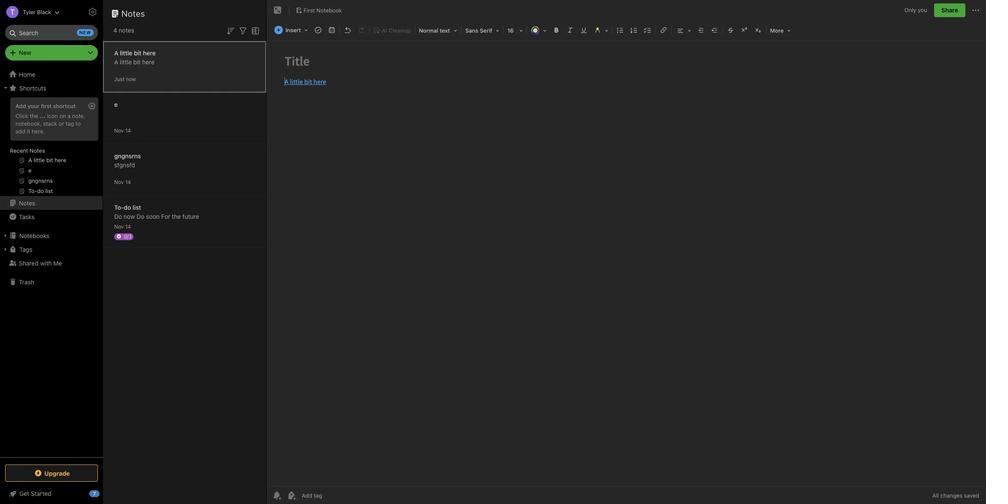 Task type: locate. For each thing, give the bounding box(es) containing it.
0 vertical spatial nov
[[114, 127, 124, 134]]

e
[[114, 101, 118, 108]]

nov 14
[[114, 127, 131, 134], [114, 179, 131, 185], [114, 224, 131, 230]]

serif
[[480, 27, 493, 34]]

bit up just now
[[133, 58, 141, 66]]

notes up notes on the left top of page
[[122, 9, 145, 18]]

Font family field
[[463, 24, 503, 37]]

14 up 0/3
[[125, 224, 131, 230]]

2 a from the top
[[114, 58, 118, 66]]

first
[[41, 103, 52, 110]]

0 vertical spatial a little bit here
[[114, 49, 156, 56]]

little up just now
[[120, 58, 132, 66]]

notebooks link
[[0, 229, 103, 243]]

a up just
[[114, 58, 118, 66]]

the
[[30, 113, 38, 119], [172, 213, 181, 220]]

settings image
[[88, 7, 98, 17]]

2 vertical spatial nov 14
[[114, 224, 131, 230]]

a
[[114, 49, 118, 56], [114, 58, 118, 66]]

14 down sfgnsfd
[[125, 179, 131, 185]]

the left ...
[[30, 113, 38, 119]]

indent image
[[696, 24, 708, 36]]

3 14 from the top
[[125, 224, 131, 230]]

0/3
[[124, 234, 132, 240]]

group
[[0, 95, 103, 200]]

1 vertical spatial 14
[[125, 179, 131, 185]]

notes up the "tasks"
[[19, 200, 35, 207]]

do down to-
[[114, 213, 122, 220]]

1 vertical spatial nov 14
[[114, 179, 131, 185]]

a down 4
[[114, 49, 118, 56]]

1 vertical spatial a little bit here
[[114, 58, 155, 66]]

it
[[27, 128, 30, 135]]

nov
[[114, 127, 124, 134], [114, 179, 124, 185], [114, 224, 124, 230]]

notes right recent
[[30, 147, 45, 154]]

all changes saved
[[933, 493, 980, 500]]

to
[[76, 120, 81, 127]]

add
[[15, 128, 25, 135]]

do
[[114, 213, 122, 220], [137, 213, 145, 220]]

a little bit here down notes on the left top of page
[[114, 49, 156, 56]]

1 little from the top
[[120, 49, 132, 56]]

2 vertical spatial nov
[[114, 224, 124, 230]]

changes
[[941, 493, 963, 500]]

0 vertical spatial here
[[143, 49, 156, 56]]

expand notebooks image
[[2, 232, 9, 239]]

just
[[114, 76, 125, 82]]

new
[[19, 49, 31, 56]]

superscript image
[[739, 24, 751, 36]]

notebook
[[317, 7, 342, 14]]

1 vertical spatial the
[[172, 213, 181, 220]]

More field
[[768, 24, 794, 37]]

more actions image
[[971, 5, 982, 15]]

0 horizontal spatial the
[[30, 113, 38, 119]]

Alignment field
[[673, 24, 695, 37]]

insert link image
[[658, 24, 670, 36]]

now
[[126, 76, 136, 82], [124, 213, 135, 220]]

1 vertical spatial a
[[114, 58, 118, 66]]

Font color field
[[528, 24, 550, 37]]

14
[[125, 127, 131, 134], [125, 179, 131, 185], [125, 224, 131, 230]]

1 horizontal spatial do
[[137, 213, 145, 220]]

...
[[40, 113, 45, 119]]

do down list
[[137, 213, 145, 220]]

nov down sfgnsfd
[[114, 179, 124, 185]]

bit
[[134, 49, 142, 56], [133, 58, 141, 66]]

nov up 0/3
[[114, 224, 124, 230]]

little
[[120, 49, 132, 56], [120, 58, 132, 66]]

tags
[[19, 246, 32, 253]]

now right just
[[126, 76, 136, 82]]

bold image
[[551, 24, 563, 36]]

now down do
[[124, 213, 135, 220]]

bit down notes on the left top of page
[[134, 49, 142, 56]]

2 14 from the top
[[125, 179, 131, 185]]

get started
[[19, 491, 51, 498]]

14 up gngnsrns
[[125, 127, 131, 134]]

3 nov 14 from the top
[[114, 224, 131, 230]]

the inside to-do list do now do soon for the future
[[172, 213, 181, 220]]

first notebook
[[304, 7, 342, 14]]

notes link
[[0, 196, 103, 210]]

add filters image
[[238, 26, 248, 36]]

1 do from the left
[[114, 213, 122, 220]]

1 horizontal spatial the
[[172, 213, 181, 220]]

0 vertical spatial a
[[114, 49, 118, 56]]

tags button
[[0, 243, 103, 256]]

outdent image
[[709, 24, 721, 36]]

3 nov from the top
[[114, 224, 124, 230]]

tag
[[66, 120, 74, 127]]

1 a from the top
[[114, 49, 118, 56]]

expand note image
[[273, 5, 283, 15]]

upgrade
[[44, 470, 70, 478]]

saved
[[965, 493, 980, 500]]

italic image
[[565, 24, 577, 36]]

list
[[133, 204, 141, 211]]

0 vertical spatial now
[[126, 76, 136, 82]]

0 vertical spatial notes
[[122, 9, 145, 18]]

Font size field
[[505, 24, 526, 37]]

nov 14 up 0/3
[[114, 224, 131, 230]]

nov 14 up gngnsrns
[[114, 127, 131, 134]]

0 horizontal spatial do
[[114, 213, 122, 220]]

tyler black
[[23, 8, 51, 15]]

0 vertical spatial bit
[[134, 49, 142, 56]]

1 14 from the top
[[125, 127, 131, 134]]

strikethrough image
[[725, 24, 737, 36]]

notes
[[122, 9, 145, 18], [30, 147, 45, 154], [19, 200, 35, 207]]

only you
[[905, 7, 928, 13]]

checklist image
[[642, 24, 654, 36]]

all
[[933, 493, 940, 500]]

expand tags image
[[2, 246, 9, 253]]

nov 14 down sfgnsfd
[[114, 179, 131, 185]]

tree
[[0, 67, 103, 458]]

underline image
[[578, 24, 590, 36]]

subscript image
[[753, 24, 765, 36]]

1 vertical spatial nov
[[114, 179, 124, 185]]

new
[[79, 30, 91, 35]]

to-do list do now do soon for the future
[[114, 204, 199, 220]]

Help and Learning task checklist field
[[0, 488, 103, 501]]

1 vertical spatial little
[[120, 58, 132, 66]]

little down notes on the left top of page
[[120, 49, 132, 56]]

a little bit here up just now
[[114, 58, 155, 66]]

group containing add your first shortcut
[[0, 95, 103, 200]]

2 vertical spatial notes
[[19, 200, 35, 207]]

recent
[[10, 147, 28, 154]]

started
[[31, 491, 51, 498]]

1 vertical spatial here
[[142, 58, 155, 66]]

1 vertical spatial notes
[[30, 147, 45, 154]]

2 vertical spatial 14
[[125, 224, 131, 230]]

0 vertical spatial the
[[30, 113, 38, 119]]

a little bit here
[[114, 49, 156, 56], [114, 58, 155, 66]]

Search text field
[[11, 25, 92, 40]]

shortcut
[[53, 103, 76, 110]]

note window element
[[267, 0, 987, 505]]

sfgnsfd
[[114, 161, 135, 169]]

nov down e
[[114, 127, 124, 134]]

Heading level field
[[416, 24, 461, 37]]

the right for at the left of page
[[172, 213, 181, 220]]

0 vertical spatial nov 14
[[114, 127, 131, 134]]

shortcuts button
[[0, 81, 103, 95]]

do
[[124, 204, 131, 211]]

0 vertical spatial 14
[[125, 127, 131, 134]]

shared
[[19, 260, 39, 267]]

0 vertical spatial little
[[120, 49, 132, 56]]

bulleted list image
[[615, 24, 627, 36]]

normal text
[[419, 27, 450, 34]]

trash link
[[0, 275, 103, 289]]

1 vertical spatial now
[[124, 213, 135, 220]]



Task type: describe. For each thing, give the bounding box(es) containing it.
4
[[113, 27, 117, 34]]

more
[[771, 27, 784, 34]]

notes
[[119, 27, 134, 34]]

get
[[19, 491, 29, 498]]

numbered list image
[[629, 24, 641, 36]]

add your first shortcut
[[15, 103, 76, 110]]

2 little from the top
[[120, 58, 132, 66]]

undo image
[[342, 24, 354, 36]]

here.
[[32, 128, 45, 135]]

normal
[[419, 27, 439, 34]]

notebook,
[[15, 120, 42, 127]]

soon
[[146, 213, 160, 220]]

shared with me
[[19, 260, 62, 267]]

click
[[15, 113, 28, 119]]

7
[[93, 492, 96, 497]]

1 nov 14 from the top
[[114, 127, 131, 134]]

share button
[[935, 3, 966, 17]]

1 nov from the top
[[114, 127, 124, 134]]

1 vertical spatial bit
[[133, 58, 141, 66]]

first
[[304, 7, 315, 14]]

task image
[[312, 24, 324, 36]]

first notebook button
[[293, 4, 345, 16]]

a
[[68, 113, 71, 119]]

on
[[59, 113, 66, 119]]

add a reminder image
[[272, 491, 282, 501]]

add tag image
[[287, 491, 297, 501]]

Account field
[[0, 3, 60, 21]]

upgrade button
[[5, 465, 98, 482]]

tasks
[[19, 213, 35, 221]]

black
[[37, 8, 51, 15]]

insert
[[286, 27, 301, 34]]

tyler
[[23, 8, 36, 15]]

sans
[[466, 27, 479, 34]]

new button
[[5, 45, 98, 61]]

trash
[[19, 279, 34, 286]]

16
[[508, 27, 514, 34]]

Insert field
[[272, 24, 311, 36]]

Add tag field
[[301, 492, 366, 500]]

your
[[28, 103, 39, 110]]

only
[[905, 7, 917, 13]]

click the ...
[[15, 113, 45, 119]]

sans serif
[[466, 27, 493, 34]]

4 notes
[[113, 27, 134, 34]]

the inside group
[[30, 113, 38, 119]]

note,
[[72, 113, 85, 119]]

just now
[[114, 76, 136, 82]]

group inside tree
[[0, 95, 103, 200]]

calendar event image
[[326, 24, 338, 36]]

tree containing home
[[0, 67, 103, 458]]

More actions field
[[971, 3, 982, 17]]

future
[[183, 213, 199, 220]]

shared with me link
[[0, 256, 103, 270]]

2 a little bit here from the top
[[114, 58, 155, 66]]

Sort options field
[[226, 25, 236, 36]]

recent notes
[[10, 147, 45, 154]]

Note Editor text field
[[267, 41, 987, 487]]

new search field
[[11, 25, 94, 40]]

2 nov from the top
[[114, 179, 124, 185]]

2 nov 14 from the top
[[114, 179, 131, 185]]

2 do from the left
[[137, 213, 145, 220]]

1 a little bit here from the top
[[114, 49, 156, 56]]

shortcuts
[[19, 84, 46, 92]]

icon
[[47, 113, 58, 119]]

stack
[[43, 120, 57, 127]]

notebooks
[[19, 232, 49, 240]]

now inside to-do list do now do soon for the future
[[124, 213, 135, 220]]

add
[[15, 103, 26, 110]]

home link
[[0, 67, 103, 81]]

Add filters field
[[238, 25, 248, 36]]

gngnsrns
[[114, 152, 141, 160]]

click to collapse image
[[100, 489, 106, 499]]

share
[[942, 6, 959, 14]]

with
[[40, 260, 52, 267]]

to-
[[114, 204, 124, 211]]

for
[[161, 213, 170, 220]]

home
[[19, 71, 35, 78]]

tasks button
[[0, 210, 103, 224]]

you
[[919, 7, 928, 13]]

or
[[59, 120, 64, 127]]

me
[[53, 260, 62, 267]]

Highlight field
[[591, 24, 612, 37]]

View options field
[[248, 25, 261, 36]]

icon on a note, notebook, stack or tag to add it here.
[[15, 113, 85, 135]]

text
[[440, 27, 450, 34]]



Task type: vqa. For each thing, say whether or not it's contained in the screenshot.
for on the left top
yes



